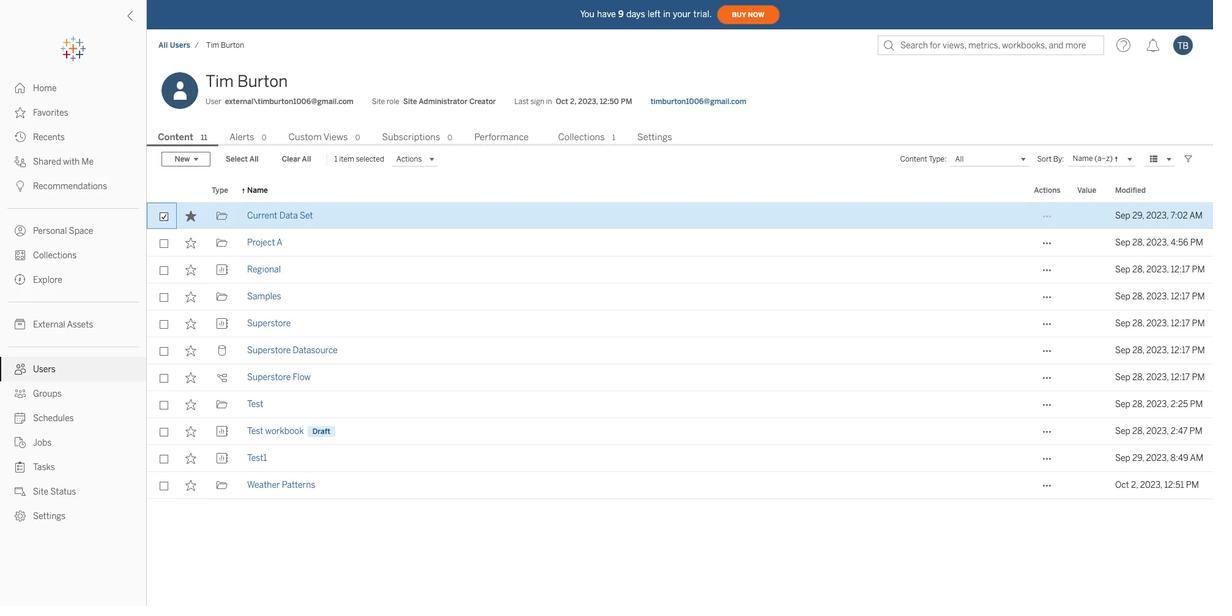 Task type: describe. For each thing, give the bounding box(es) containing it.
shared with me link
[[0, 149, 146, 174]]

current data set link
[[247, 203, 313, 230]]

collections link
[[0, 243, 146, 268]]

select all
[[226, 155, 259, 163]]

by text only_f5he34f image for shared with me
[[15, 156, 26, 167]]

recommendations link
[[0, 174, 146, 198]]

superstore datasource
[[247, 345, 338, 356]]

sep 29, 2023, 8:49 am
[[1116, 453, 1204, 463]]

all inside 'button'
[[250, 155, 259, 163]]

in inside tim burton main content
[[546, 97, 552, 106]]

custom views
[[289, 132, 348, 143]]

3 sep from the top
[[1116, 264, 1131, 275]]

all users link
[[158, 40, 191, 50]]

(a–z)
[[1095, 154, 1113, 163]]

/
[[195, 41, 199, 50]]

test for test workbook
[[247, 426, 263, 436]]

space
[[69, 226, 93, 236]]

2:25
[[1171, 399, 1189, 409]]

sort
[[1038, 155, 1052, 163]]

12:51
[[1165, 480, 1185, 490]]

superstore for superstore datasource
[[247, 345, 291, 356]]

6 sep from the top
[[1116, 345, 1131, 356]]

project a link
[[247, 230, 283, 256]]

favorites link
[[0, 100, 146, 125]]

new
[[175, 155, 190, 163]]

explore
[[33, 275, 62, 285]]

content for content
[[158, 132, 194, 143]]

clear all button
[[274, 152, 319, 166]]

home
[[33, 83, 57, 94]]

all users /
[[159, 41, 199, 50]]

sub-spaces tab list
[[147, 130, 1214, 146]]

collections inside 'link'
[[33, 250, 77, 261]]

you
[[581, 9, 595, 19]]

row containing superstore
[[147, 310, 1214, 337]]

actions button
[[392, 152, 438, 166]]

main navigation. press the up and down arrow keys to access links. element
[[0, 76, 146, 528]]

2 sep from the top
[[1116, 237, 1131, 248]]

5 12:17 from the top
[[1171, 372, 1191, 383]]

5 28, from the top
[[1133, 345, 1145, 356]]

tim burton element
[[203, 41, 248, 50]]

select
[[226, 155, 248, 163]]

29, for sep 29, 2023, 7:02 am
[[1133, 211, 1145, 221]]

tim inside main content
[[206, 72, 234, 91]]

oct 2, 2023, 12:51 pm
[[1116, 480, 1200, 490]]

test1 link
[[247, 445, 267, 472]]

am for sep 29, 2023, 8:49 am
[[1191, 453, 1204, 463]]

name (a–z) button
[[1069, 152, 1137, 166]]

user external\timburton1006@gmail.com
[[206, 97, 354, 106]]

0 vertical spatial burton
[[221, 41, 244, 50]]

groups link
[[0, 381, 146, 406]]

2 horizontal spatial site
[[403, 97, 417, 106]]

row containing weather patterns
[[147, 472, 1214, 499]]

test workbook link
[[247, 418, 304, 445]]

9 sep from the top
[[1116, 426, 1131, 436]]

workbook image for superstore
[[216, 318, 227, 329]]

superstore for superstore
[[247, 318, 291, 329]]

weather
[[247, 480, 280, 490]]

4 28, from the top
[[1133, 318, 1145, 329]]

views
[[324, 132, 348, 143]]

0 horizontal spatial 2,
[[570, 97, 577, 106]]

by:
[[1054, 155, 1065, 163]]

oct inside row
[[1116, 480, 1130, 490]]

row containing samples
[[147, 283, 1214, 310]]

last
[[515, 97, 529, 106]]

sort by:
[[1038, 155, 1065, 163]]

by text only_f5he34f image for explore
[[15, 274, 26, 285]]

you have 9 days left in your trial.
[[581, 9, 712, 19]]

sep 29, 2023, 7:02 am
[[1116, 211, 1204, 221]]

1 for 1 item selected
[[335, 155, 338, 163]]

personal space
[[33, 226, 93, 236]]

cell for a
[[1071, 230, 1109, 256]]

role
[[387, 97, 400, 106]]

5 sep 28, 2023, 12:17 pm from the top
[[1116, 372, 1206, 383]]

by text only_f5he34f image for favorites
[[15, 107, 26, 118]]

12:50
[[600, 97, 619, 106]]

users link
[[0, 357, 146, 381]]

patterns
[[282, 480, 315, 490]]

external assets link
[[0, 312, 146, 337]]

regional link
[[247, 256, 281, 283]]

0 vertical spatial tim burton
[[206, 41, 244, 50]]

regional
[[247, 264, 281, 275]]

1 for 1
[[613, 133, 616, 142]]

2 28, from the top
[[1133, 264, 1145, 275]]

now
[[748, 11, 765, 19]]

superstore flow link
[[247, 364, 311, 391]]

sep 28, 2023, 4:56 pm
[[1116, 237, 1204, 248]]

9
[[619, 9, 624, 19]]

flow image
[[216, 372, 227, 383]]

cell for datasource
[[1071, 337, 1109, 364]]

superstore datasource link
[[247, 337, 338, 364]]

external
[[33, 320, 65, 330]]

performance
[[475, 132, 529, 143]]

10 sep from the top
[[1116, 453, 1131, 463]]

12:17 for samples
[[1171, 291, 1191, 302]]

workbook
[[265, 426, 304, 436]]

type
[[212, 186, 228, 195]]

samples link
[[247, 283, 281, 310]]

2, inside row
[[1132, 480, 1139, 490]]

set
[[300, 211, 313, 221]]

weather patterns link
[[247, 472, 315, 499]]

sep 28, 2023, 12:17 pm for samples
[[1116, 291, 1206, 302]]

test workbook
[[247, 426, 304, 436]]

a
[[277, 237, 283, 248]]

workbook image for sep 28, 2023, 2:47 pm
[[216, 426, 227, 437]]

by text only_f5he34f image for site status
[[15, 486, 26, 497]]

0 vertical spatial oct
[[556, 97, 569, 106]]

by text only_f5he34f image for home
[[15, 83, 26, 94]]

test1
[[247, 453, 267, 463]]

8 sep from the top
[[1116, 399, 1131, 409]]

sep 28, 2023, 12:17 pm for regional
[[1116, 264, 1206, 275]]

cell for data
[[1071, 203, 1109, 230]]

sep 28, 2023, 2:47 pm
[[1116, 426, 1203, 436]]

workbook image for test1
[[216, 453, 227, 464]]

new button
[[162, 152, 211, 166]]

6 28, from the top
[[1133, 372, 1145, 383]]

left
[[648, 9, 661, 19]]

navigation panel element
[[0, 37, 146, 528]]

recents link
[[0, 125, 146, 149]]

buy
[[732, 11, 747, 19]]

12:17 for regional
[[1171, 264, 1191, 275]]

all left /
[[159, 41, 168, 50]]

jobs
[[33, 438, 52, 448]]

superstore for superstore flow
[[247, 372, 291, 383]]

by text only_f5he34f image for tasks
[[15, 462, 26, 473]]

user
[[206, 97, 221, 106]]

shared
[[33, 157, 61, 167]]

tim burton inside main content
[[206, 72, 288, 91]]

site status
[[33, 487, 76, 497]]

schedules
[[33, 413, 74, 424]]

status
[[50, 487, 76, 497]]

selected
[[356, 155, 384, 163]]

external assets
[[33, 320, 93, 330]]

am for sep 29, 2023, 7:02 am
[[1190, 211, 1204, 221]]



Task type: locate. For each thing, give the bounding box(es) containing it.
1 vertical spatial project image
[[216, 399, 227, 410]]

site left the role
[[372, 97, 385, 106]]

row
[[147, 203, 1214, 230], [147, 230, 1214, 256], [147, 256, 1214, 283], [147, 283, 1214, 310], [147, 310, 1214, 337], [147, 337, 1214, 364], [147, 364, 1214, 391], [147, 391, 1214, 418], [147, 418, 1214, 445], [147, 445, 1214, 472], [147, 472, 1214, 499]]

by text only_f5he34f image inside recents 'link'
[[15, 132, 26, 143]]

2 by text only_f5he34f image from the top
[[15, 132, 26, 143]]

by text only_f5he34f image left 'favorites'
[[15, 107, 26, 118]]

pm
[[621, 97, 633, 106], [1191, 237, 1204, 248], [1193, 264, 1206, 275], [1193, 291, 1206, 302], [1193, 318, 1206, 329], [1193, 345, 1206, 356], [1193, 372, 1206, 383], [1191, 399, 1204, 409], [1190, 426, 1203, 436], [1187, 480, 1200, 490]]

by text only_f5he34f image for users
[[15, 364, 26, 375]]

1 horizontal spatial 1
[[613, 133, 616, 142]]

site
[[372, 97, 385, 106], [403, 97, 417, 106], [33, 487, 48, 497]]

all inside button
[[302, 155, 311, 163]]

6 by text only_f5he34f image from the top
[[15, 388, 26, 399]]

project image left project
[[216, 237, 227, 248]]

burton inside tim burton main content
[[237, 72, 288, 91]]

0 right alerts
[[262, 133, 267, 142]]

collections down 'last sign in oct 2, 2023, 12:50 pm'
[[558, 132, 605, 143]]

6 cell from the top
[[1071, 445, 1109, 472]]

workbook image for sep 28, 2023, 12:17 pm
[[216, 264, 227, 275]]

datasource
[[293, 345, 338, 356]]

0 horizontal spatial name
[[247, 186, 268, 195]]

11 row from the top
[[147, 472, 1214, 499]]

am right 7:02
[[1190, 211, 1204, 221]]

modified
[[1116, 186, 1147, 195]]

content for content type:
[[901, 155, 928, 163]]

by text only_f5he34f image left tasks
[[15, 462, 26, 473]]

by text only_f5he34f image left recommendations
[[15, 181, 26, 192]]

3 row from the top
[[147, 256, 1214, 283]]

row containing superstore flow
[[147, 364, 1214, 391]]

3 12:17 from the top
[[1171, 318, 1191, 329]]

7 by text only_f5he34f image from the top
[[15, 486, 26, 497]]

2 project image from the top
[[216, 399, 227, 410]]

4 12:17 from the top
[[1171, 345, 1191, 356]]

by text only_f5he34f image for settings
[[15, 511, 26, 522]]

by text only_f5he34f image for personal space
[[15, 225, 26, 236]]

0 vertical spatial tim
[[206, 41, 219, 50]]

0 vertical spatial content
[[158, 132, 194, 143]]

1 28, from the top
[[1133, 237, 1145, 248]]

1 test from the top
[[247, 399, 263, 409]]

tasks
[[33, 462, 55, 473]]

by text only_f5he34f image left schedules at the bottom of page
[[15, 413, 26, 424]]

settings inside main navigation. press the up and down arrow keys to access links. element
[[33, 511, 66, 522]]

2 12:17 from the top
[[1171, 291, 1191, 302]]

row group
[[147, 203, 1214, 499]]

cell for patterns
[[1071, 472, 1109, 499]]

your
[[673, 9, 691, 19]]

6 row from the top
[[147, 337, 1214, 364]]

trial.
[[694, 9, 712, 19]]

0 vertical spatial name
[[1073, 154, 1094, 163]]

29, up oct 2, 2023, 12:51 pm
[[1133, 453, 1145, 463]]

1 workbook image from the top
[[216, 264, 227, 275]]

12:17
[[1171, 264, 1191, 275], [1171, 291, 1191, 302], [1171, 318, 1191, 329], [1171, 345, 1191, 356], [1171, 372, 1191, 383]]

subscriptions
[[382, 132, 441, 143]]

1 vertical spatial workbook image
[[216, 426, 227, 437]]

4 by text only_f5he34f image from the top
[[15, 274, 26, 285]]

flow
[[293, 372, 311, 383]]

7 28, from the top
[[1133, 399, 1145, 409]]

all right type:
[[956, 155, 964, 163]]

tim right /
[[206, 41, 219, 50]]

by text only_f5he34f image for recents
[[15, 132, 26, 143]]

weather patterns
[[247, 480, 315, 490]]

sep 28, 2023, 12:17 pm
[[1116, 264, 1206, 275], [1116, 291, 1206, 302], [1116, 318, 1206, 329], [1116, 345, 1206, 356], [1116, 372, 1206, 383]]

1 vertical spatial actions
[[1035, 186, 1061, 195]]

3 cell from the top
[[1071, 337, 1109, 364]]

cell for flow
[[1071, 364, 1109, 391]]

name
[[1073, 154, 1094, 163], [247, 186, 268, 195]]

project
[[247, 237, 275, 248]]

8 row from the top
[[147, 391, 1214, 418]]

in right left
[[664, 9, 671, 19]]

1 vertical spatial oct
[[1116, 480, 1130, 490]]

all right clear
[[302, 155, 311, 163]]

collections down personal
[[33, 250, 77, 261]]

project image left weather
[[216, 480, 227, 491]]

2 workbook image from the top
[[216, 453, 227, 464]]

1 12:17 from the top
[[1171, 264, 1191, 275]]

by text only_f5he34f image inside groups 'link'
[[15, 388, 26, 399]]

0 vertical spatial 29,
[[1133, 211, 1145, 221]]

by text only_f5he34f image left external
[[15, 319, 26, 330]]

3 by text only_f5he34f image from the top
[[15, 225, 26, 236]]

name left the (a–z)
[[1073, 154, 1094, 163]]

0 vertical spatial settings
[[638, 132, 673, 143]]

all right select
[[250, 155, 259, 163]]

2 workbook image from the top
[[216, 426, 227, 437]]

administrator
[[419, 97, 468, 106]]

by text only_f5he34f image for groups
[[15, 388, 26, 399]]

by text only_f5he34f image up groups 'link'
[[15, 364, 26, 375]]

project a
[[247, 237, 283, 248]]

2, right sign
[[570, 97, 577, 106]]

by text only_f5he34f image for jobs
[[15, 437, 26, 448]]

7:02
[[1171, 211, 1189, 221]]

favorites
[[33, 108, 68, 118]]

by text only_f5he34f image inside personal space link
[[15, 225, 26, 236]]

name for name
[[247, 186, 268, 195]]

8 by text only_f5he34f image from the top
[[15, 437, 26, 448]]

3 28, from the top
[[1133, 291, 1145, 302]]

by text only_f5he34f image inside site status 'link'
[[15, 486, 26, 497]]

1 horizontal spatial site
[[372, 97, 385, 106]]

1 by text only_f5he34f image from the top
[[15, 83, 26, 94]]

by text only_f5he34f image for collections
[[15, 250, 26, 261]]

0 for alerts
[[262, 133, 267, 142]]

burton
[[221, 41, 244, 50], [237, 72, 288, 91]]

burton up user external\timburton1006@gmail.com
[[237, 72, 288, 91]]

buy now button
[[717, 5, 780, 24]]

row containing test1
[[147, 445, 1214, 472]]

project image for weather patterns
[[216, 480, 227, 491]]

5 cell from the top
[[1071, 391, 1109, 418]]

5 row from the top
[[147, 310, 1214, 337]]

2 vertical spatial superstore
[[247, 372, 291, 383]]

sign
[[531, 97, 545, 106]]

data
[[280, 211, 298, 221]]

1 horizontal spatial content
[[901, 155, 928, 163]]

1 horizontal spatial in
[[664, 9, 671, 19]]

1 vertical spatial name
[[247, 186, 268, 195]]

0 down the administrator
[[448, 133, 453, 142]]

1 cell from the top
[[1071, 203, 1109, 230]]

test up test workbook at the left bottom of page
[[247, 399, 263, 409]]

by text only_f5he34f image inside explore link
[[15, 274, 26, 285]]

1 vertical spatial 2,
[[1132, 480, 1139, 490]]

in right sign
[[546, 97, 552, 106]]

1 inside sub-spaces tab list
[[613, 133, 616, 142]]

2 by text only_f5he34f image from the top
[[15, 181, 26, 192]]

1 by text only_f5he34f image from the top
[[15, 107, 26, 118]]

10 row from the top
[[147, 445, 1214, 472]]

timburton1006@gmail.com link
[[651, 96, 747, 107]]

by text only_f5he34f image left the site status
[[15, 486, 26, 497]]

2 cell from the top
[[1071, 230, 1109, 256]]

actions down subscriptions
[[397, 155, 422, 163]]

oct down sep 29, 2023, 8:49 am
[[1116, 480, 1130, 490]]

29, down modified
[[1133, 211, 1145, 221]]

2 superstore from the top
[[247, 345, 291, 356]]

1 vertical spatial tim
[[206, 72, 234, 91]]

by text only_f5he34f image inside the jobs link
[[15, 437, 26, 448]]

by text only_f5he34f image
[[15, 107, 26, 118], [15, 181, 26, 192], [15, 225, 26, 236], [15, 274, 26, 285], [15, 319, 26, 330], [15, 388, 26, 399], [15, 413, 26, 424], [15, 437, 26, 448]]

by text only_f5he34f image for external assets
[[15, 319, 26, 330]]

project image for current data set
[[216, 211, 227, 222]]

alerts
[[229, 132, 254, 143]]

personal space link
[[0, 219, 146, 243]]

0 horizontal spatial site
[[33, 487, 48, 497]]

settings down the site status
[[33, 511, 66, 522]]

2 29, from the top
[[1133, 453, 1145, 463]]

grid
[[147, 179, 1214, 606]]

by text only_f5he34f image for recommendations
[[15, 181, 26, 192]]

1 vertical spatial workbook image
[[216, 453, 227, 464]]

1 project image from the top
[[216, 237, 227, 248]]

grid containing current data set
[[147, 179, 1214, 606]]

superstore up test link
[[247, 372, 291, 383]]

0 vertical spatial am
[[1190, 211, 1204, 221]]

actions inside grid
[[1035, 186, 1061, 195]]

1 0 from the left
[[262, 133, 267, 142]]

1 superstore from the top
[[247, 318, 291, 329]]

sep 28, 2023, 12:17 pm for superstore
[[1116, 318, 1206, 329]]

1 horizontal spatial actions
[[1035, 186, 1061, 195]]

0 vertical spatial collections
[[558, 132, 605, 143]]

0 horizontal spatial in
[[546, 97, 552, 106]]

name up current
[[247, 186, 268, 195]]

workbook image
[[216, 264, 227, 275], [216, 426, 227, 437]]

superstore
[[247, 318, 291, 329], [247, 345, 291, 356], [247, 372, 291, 383]]

1 vertical spatial test
[[247, 426, 263, 436]]

row containing current data set
[[147, 203, 1214, 230]]

1 vertical spatial users
[[33, 364, 56, 375]]

users up groups
[[33, 364, 56, 375]]

0 vertical spatial users
[[170, 41, 191, 50]]

row containing superstore datasource
[[147, 337, 1214, 364]]

test
[[247, 399, 263, 409], [247, 426, 263, 436]]

superstore down samples link
[[247, 318, 291, 329]]

by text only_f5he34f image inside users link
[[15, 364, 26, 375]]

11
[[201, 133, 207, 142]]

project image left samples link
[[216, 291, 227, 302]]

1 vertical spatial settings
[[33, 511, 66, 522]]

0 horizontal spatial 0
[[262, 133, 267, 142]]

by text only_f5he34f image left the shared
[[15, 156, 26, 167]]

collections inside sub-spaces tab list
[[558, 132, 605, 143]]

1 vertical spatial collections
[[33, 250, 77, 261]]

1 item selected
[[335, 155, 384, 163]]

7 row from the top
[[147, 364, 1214, 391]]

value
[[1078, 186, 1097, 195]]

2 test from the top
[[247, 426, 263, 436]]

4 sep from the top
[[1116, 291, 1131, 302]]

actions
[[397, 155, 422, 163], [1035, 186, 1061, 195]]

shared with me
[[33, 157, 94, 167]]

row containing regional
[[147, 256, 1214, 283]]

have
[[597, 9, 616, 19]]

1 down 12:50
[[613, 133, 616, 142]]

7 sep from the top
[[1116, 372, 1131, 383]]

by text only_f5he34f image left groups
[[15, 388, 26, 399]]

project image
[[216, 237, 227, 248], [216, 399, 227, 410]]

1 sep from the top
[[1116, 211, 1131, 221]]

by text only_f5he34f image inside recommendations link
[[15, 181, 26, 192]]

3 by text only_f5he34f image from the top
[[15, 156, 26, 167]]

oct right sign
[[556, 97, 569, 106]]

3 superstore from the top
[[247, 372, 291, 383]]

all inside 'dropdown button'
[[956, 155, 964, 163]]

test down test link
[[247, 426, 263, 436]]

row group containing current data set
[[147, 203, 1214, 499]]

project image down "type"
[[216, 211, 227, 222]]

4 sep 28, 2023, 12:17 pm from the top
[[1116, 345, 1206, 356]]

by text only_f5he34f image left personal
[[15, 225, 26, 236]]

by text only_f5he34f image inside favorites link
[[15, 107, 26, 118]]

6 by text only_f5he34f image from the top
[[15, 462, 26, 473]]

samples
[[247, 291, 281, 302]]

0 vertical spatial workbook image
[[216, 318, 227, 329]]

content left type:
[[901, 155, 928, 163]]

2 vertical spatial project image
[[216, 480, 227, 491]]

1 vertical spatial content
[[901, 155, 928, 163]]

1 vertical spatial superstore
[[247, 345, 291, 356]]

0 vertical spatial project image
[[216, 237, 227, 248]]

1 vertical spatial project image
[[216, 291, 227, 302]]

settings link
[[0, 504, 146, 528]]

cell
[[1071, 203, 1109, 230], [1071, 230, 1109, 256], [1071, 337, 1109, 364], [1071, 364, 1109, 391], [1071, 391, 1109, 418], [1071, 445, 1109, 472], [1071, 472, 1109, 499]]

project image for samples
[[216, 291, 227, 302]]

0 vertical spatial in
[[664, 9, 671, 19]]

tim burton
[[206, 41, 244, 50], [206, 72, 288, 91]]

me
[[82, 157, 94, 167]]

1 vertical spatial tim burton
[[206, 72, 288, 91]]

1 horizontal spatial settings
[[638, 132, 673, 143]]

data source image
[[216, 345, 227, 356]]

by text only_f5he34f image inside external assets link
[[15, 319, 26, 330]]

tim burton right /
[[206, 41, 244, 50]]

by text only_f5he34f image left jobs
[[15, 437, 26, 448]]

3 0 from the left
[[448, 133, 453, 142]]

by text only_f5he34f image down site status 'link'
[[15, 511, 26, 522]]

days
[[627, 9, 646, 19]]

site status link
[[0, 479, 146, 504]]

7 cell from the top
[[1071, 472, 1109, 499]]

type:
[[929, 155, 947, 163]]

by text only_f5he34f image inside tasks 'link'
[[15, 462, 26, 473]]

Search for views, metrics, workbooks, and more text field
[[878, 36, 1105, 55]]

0 vertical spatial workbook image
[[216, 264, 227, 275]]

1 vertical spatial am
[[1191, 453, 1204, 463]]

0 vertical spatial superstore
[[247, 318, 291, 329]]

row containing test
[[147, 391, 1214, 418]]

by text only_f5he34f image inside the shared with me link
[[15, 156, 26, 167]]

workbook image left test workbook link
[[216, 426, 227, 437]]

actions inside popup button
[[397, 155, 422, 163]]

recommendations
[[33, 181, 107, 192]]

0 horizontal spatial actions
[[397, 155, 422, 163]]

4 cell from the top
[[1071, 364, 1109, 391]]

1 vertical spatial 29,
[[1133, 453, 1145, 463]]

2 project image from the top
[[216, 291, 227, 302]]

by text only_f5he34f image for schedules
[[15, 413, 26, 424]]

users left /
[[170, 41, 191, 50]]

4 row from the top
[[147, 283, 1214, 310]]

by text only_f5he34f image left the recents
[[15, 132, 26, 143]]

1 vertical spatial in
[[546, 97, 552, 106]]

tim burton main content
[[147, 61, 1214, 606]]

project image for project a
[[216, 237, 227, 248]]

0 vertical spatial actions
[[397, 155, 422, 163]]

1 horizontal spatial users
[[170, 41, 191, 50]]

settings down timburton1006@gmail.com link
[[638, 132, 673, 143]]

content inside sub-spaces tab list
[[158, 132, 194, 143]]

project image down "flow" icon
[[216, 399, 227, 410]]

1 vertical spatial 1
[[335, 155, 338, 163]]

users
[[170, 41, 191, 50], [33, 364, 56, 375]]

2 row from the top
[[147, 230, 1214, 256]]

actions down sort
[[1035, 186, 1061, 195]]

explore link
[[0, 268, 146, 292]]

8:49
[[1171, 453, 1189, 463]]

by text only_f5he34f image inside settings link
[[15, 511, 26, 522]]

2 horizontal spatial 0
[[448, 133, 453, 142]]

site for site status
[[33, 487, 48, 497]]

superstore down 'superstore' link
[[247, 345, 291, 356]]

project image for test
[[216, 399, 227, 410]]

1 horizontal spatial 0
[[355, 133, 360, 142]]

sep 28, 2023, 2:25 pm
[[1116, 399, 1204, 409]]

by text only_f5he34f image left the 'explore'
[[15, 274, 26, 285]]

site left status
[[33, 487, 48, 497]]

site right the role
[[403, 97, 417, 106]]

buy now
[[732, 11, 765, 19]]

content type:
[[901, 155, 947, 163]]

29, for sep 29, 2023, 8:49 am
[[1133, 453, 1145, 463]]

0
[[262, 133, 267, 142], [355, 133, 360, 142], [448, 133, 453, 142]]

9 row from the top
[[147, 418, 1214, 445]]

site for site role site administrator creator
[[372, 97, 385, 106]]

0 vertical spatial 1
[[613, 133, 616, 142]]

content up new
[[158, 132, 194, 143]]

1 project image from the top
[[216, 211, 227, 222]]

0 vertical spatial project image
[[216, 211, 227, 222]]

2023,
[[579, 97, 598, 106], [1147, 211, 1169, 221], [1147, 237, 1170, 248], [1147, 264, 1170, 275], [1147, 291, 1170, 302], [1147, 318, 1170, 329], [1147, 345, 1170, 356], [1147, 372, 1170, 383], [1147, 399, 1170, 409], [1147, 426, 1170, 436], [1147, 453, 1169, 463], [1141, 480, 1163, 490]]

1 horizontal spatial 2,
[[1132, 480, 1139, 490]]

1 horizontal spatial name
[[1073, 154, 1094, 163]]

1 workbook image from the top
[[216, 318, 227, 329]]

workbook image left regional link
[[216, 264, 227, 275]]

0 vertical spatial test
[[247, 399, 263, 409]]

custom
[[289, 132, 322, 143]]

oct
[[556, 97, 569, 106], [1116, 480, 1130, 490]]

test for test
[[247, 399, 263, 409]]

8 by text only_f5he34f image from the top
[[15, 511, 26, 522]]

0 vertical spatial 2,
[[570, 97, 577, 106]]

name (a–z)
[[1073, 154, 1113, 163]]

tim burton up user external\timburton1006@gmail.com
[[206, 72, 288, 91]]

superstore inside 'link'
[[247, 372, 291, 383]]

row containing project a
[[147, 230, 1214, 256]]

3 sep 28, 2023, 12:17 pm from the top
[[1116, 318, 1206, 329]]

0 horizontal spatial content
[[158, 132, 194, 143]]

7 by text only_f5he34f image from the top
[[15, 413, 26, 424]]

1 left item
[[335, 155, 338, 163]]

all button
[[951, 152, 1030, 166]]

workbook image left "test1" link
[[216, 453, 227, 464]]

sep
[[1116, 211, 1131, 221], [1116, 237, 1131, 248], [1116, 264, 1131, 275], [1116, 291, 1131, 302], [1116, 318, 1131, 329], [1116, 345, 1131, 356], [1116, 372, 1131, 383], [1116, 399, 1131, 409], [1116, 426, 1131, 436], [1116, 453, 1131, 463]]

by text only_f5he34f image inside "home" "link"
[[15, 83, 26, 94]]

tim up user
[[206, 72, 234, 91]]

home link
[[0, 76, 146, 100]]

select all button
[[218, 152, 267, 166]]

external\timburton1006@gmail.com
[[225, 97, 354, 106]]

settings inside sub-spaces tab list
[[638, 132, 673, 143]]

recents
[[33, 132, 65, 143]]

0 horizontal spatial oct
[[556, 97, 569, 106]]

workbook image up data source icon
[[216, 318, 227, 329]]

by text only_f5he34f image inside schedules link
[[15, 413, 26, 424]]

site inside site status 'link'
[[33, 487, 48, 497]]

clear
[[282, 155, 301, 163]]

current data set
[[247, 211, 313, 221]]

2 0 from the left
[[355, 133, 360, 142]]

1 horizontal spatial collections
[[558, 132, 605, 143]]

0 horizontal spatial 1
[[335, 155, 338, 163]]

0 for custom views
[[355, 133, 360, 142]]

1 sep 28, 2023, 12:17 pm from the top
[[1116, 264, 1206, 275]]

row containing test workbook
[[147, 418, 1214, 445]]

5 by text only_f5he34f image from the top
[[15, 319, 26, 330]]

28,
[[1133, 237, 1145, 248], [1133, 264, 1145, 275], [1133, 291, 1145, 302], [1133, 318, 1145, 329], [1133, 345, 1145, 356], [1133, 372, 1145, 383], [1133, 399, 1145, 409], [1133, 426, 1145, 436]]

by text only_f5he34f image up explore link
[[15, 250, 26, 261]]

schedules link
[[0, 406, 146, 430]]

2, down sep 29, 2023, 8:49 am
[[1132, 480, 1139, 490]]

content
[[158, 132, 194, 143], [901, 155, 928, 163]]

0 up 1 item selected
[[355, 133, 360, 142]]

0 horizontal spatial collections
[[33, 250, 77, 261]]

name inside name (a–z) dropdown button
[[1073, 154, 1094, 163]]

name for name (a–z)
[[1073, 154, 1094, 163]]

1 horizontal spatial oct
[[1116, 480, 1130, 490]]

1 row from the top
[[147, 203, 1214, 230]]

by text only_f5he34f image inside collections 'link'
[[15, 250, 26, 261]]

2 sep 28, 2023, 12:17 pm from the top
[[1116, 291, 1206, 302]]

project image
[[216, 211, 227, 222], [216, 291, 227, 302], [216, 480, 227, 491]]

0 horizontal spatial users
[[33, 364, 56, 375]]

personal
[[33, 226, 67, 236]]

0 horizontal spatial settings
[[33, 511, 66, 522]]

timburton1006@gmail.com
[[651, 97, 747, 106]]

tasks link
[[0, 455, 146, 479]]

4 by text only_f5he34f image from the top
[[15, 250, 26, 261]]

workbook image
[[216, 318, 227, 329], [216, 453, 227, 464]]

0 for subscriptions
[[448, 133, 453, 142]]

3 project image from the top
[[216, 480, 227, 491]]

item
[[339, 155, 354, 163]]

am right 8:49 at the right bottom of the page
[[1191, 453, 1204, 463]]

by text only_f5he34f image left home on the left top of the page
[[15, 83, 26, 94]]

list view image
[[1149, 154, 1160, 165]]

1 29, from the top
[[1133, 211, 1145, 221]]

burton right /
[[221, 41, 244, 50]]

8 28, from the top
[[1133, 426, 1145, 436]]

12:17 for superstore
[[1171, 318, 1191, 329]]

5 sep from the top
[[1116, 318, 1131, 329]]

1 vertical spatial burton
[[237, 72, 288, 91]]

5 by text only_f5he34f image from the top
[[15, 364, 26, 375]]

assets
[[67, 320, 93, 330]]

by text only_f5he34f image
[[15, 83, 26, 94], [15, 132, 26, 143], [15, 156, 26, 167], [15, 250, 26, 261], [15, 364, 26, 375], [15, 462, 26, 473], [15, 486, 26, 497], [15, 511, 26, 522]]

groups
[[33, 389, 62, 399]]

users inside main navigation. press the up and down arrow keys to access links. element
[[33, 364, 56, 375]]



Task type: vqa. For each thing, say whether or not it's contained in the screenshot.
NEW 'popup button' on the top
yes



